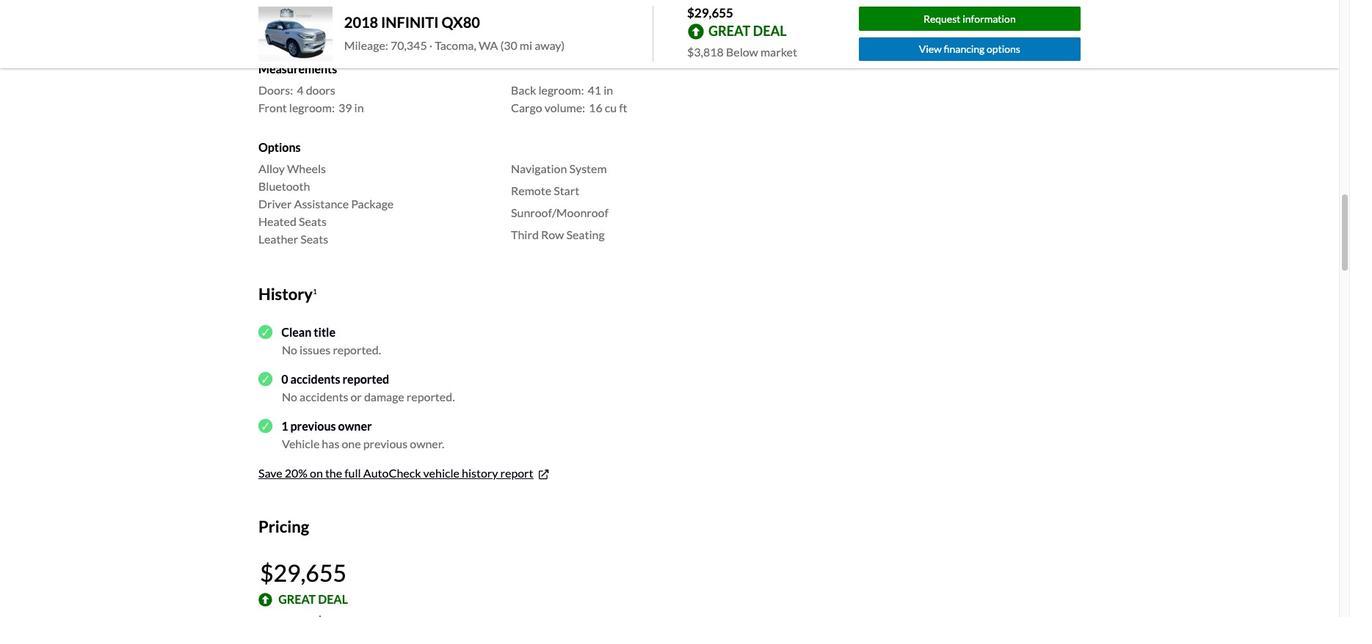 Task type: locate. For each thing, give the bounding box(es) containing it.
0 horizontal spatial in
[[354, 101, 364, 114]]

great
[[278, 593, 316, 607]]

request information button
[[859, 7, 1081, 31]]

back legroom: 41 in cargo volume: 16 cu ft
[[511, 83, 627, 114]]

vdpcheck image left 0
[[258, 372, 272, 387]]

vdpcheck image
[[258, 419, 272, 433]]

ft
[[619, 101, 627, 114]]

seats
[[299, 214, 327, 228], [300, 232, 328, 246]]

1 horizontal spatial 1
[[313, 287, 317, 296]]

great deal image
[[258, 593, 272, 607]]

0 horizontal spatial previous
[[290, 419, 336, 433]]

0 vertical spatial no
[[282, 343, 297, 357]]

save 20% on the full autocheck vehicle history report image
[[536, 468, 550, 482]]

legroom:
[[538, 83, 584, 97], [289, 101, 335, 114]]

view financing options
[[919, 43, 1020, 55]]

measurements
[[258, 61, 337, 75]]

mileage:
[[344, 38, 388, 52]]

owner
[[338, 419, 372, 433]]

0 vertical spatial in
[[604, 83, 613, 97]]

deal
[[753, 23, 787, 39]]

1 horizontal spatial reported.
[[407, 390, 455, 404]]

0 horizontal spatial 1
[[281, 419, 288, 433]]

1 up clean title
[[313, 287, 317, 296]]

reported.
[[333, 343, 381, 357], [407, 390, 455, 404]]

1 vertical spatial no
[[282, 390, 297, 404]]

remote
[[511, 184, 551, 198]]

0 vertical spatial legroom:
[[538, 83, 584, 97]]

below
[[726, 44, 758, 58]]

1 inside history 1
[[313, 287, 317, 296]]

1 vertical spatial accidents
[[300, 390, 348, 404]]

1 previous owner
[[281, 419, 372, 433]]

legroom: inside back legroom: 41 in cargo volume: 16 cu ft
[[538, 83, 584, 97]]

1 vertical spatial in
[[354, 101, 364, 114]]

1 horizontal spatial legroom:
[[538, 83, 584, 97]]

1 horizontal spatial previous
[[363, 437, 408, 451]]

navigation system
[[511, 162, 607, 176]]

39
[[338, 101, 352, 114]]

vdpcheck image left clean
[[258, 325, 272, 340]]

2 no from the top
[[282, 390, 297, 404]]

0 horizontal spatial $29,655
[[260, 559, 347, 588]]

0 vertical spatial previous
[[290, 419, 336, 433]]

0 horizontal spatial legroom:
[[289, 101, 335, 114]]

clean title
[[281, 325, 335, 339]]

legroom: down doors
[[289, 101, 335, 114]]

no accidents or damage reported.
[[282, 390, 455, 404]]

row
[[541, 228, 564, 242]]

back
[[511, 83, 536, 97]]

autocheck
[[363, 466, 421, 480]]

0 vertical spatial $29,655
[[687, 5, 733, 21]]

$29,655 up great
[[260, 559, 347, 588]]

no
[[282, 343, 297, 357], [282, 390, 297, 404]]

legroom: inside doors: 4 doors front legroom: 39 in
[[289, 101, 335, 114]]

0
[[281, 372, 288, 386]]

issues
[[300, 343, 331, 357]]

0 accidents reported
[[281, 372, 389, 386]]

accidents
[[290, 372, 340, 386], [300, 390, 348, 404]]

reported. right 'damage'
[[407, 390, 455, 404]]

alloy
[[258, 162, 285, 176]]

accidents down issues
[[290, 372, 340, 386]]

reported. up reported
[[333, 343, 381, 357]]

in right 39
[[354, 101, 364, 114]]

wheels
[[287, 162, 326, 176]]

the
[[325, 466, 342, 480]]

previous up autocheck
[[363, 437, 408, 451]]

wa
[[479, 38, 498, 52]]

2018 infiniti qx80 mileage: 70,345 · tacoma, wa (30 mi away)
[[344, 13, 565, 52]]

heated
[[258, 214, 297, 228]]

in inside back legroom: 41 in cargo volume: 16 cu ft
[[604, 83, 613, 97]]

no down 0
[[282, 390, 297, 404]]

monitoring
[[313, 22, 371, 36]]

accidents down 0 accidents reported
[[300, 390, 348, 404]]

0 vertical spatial 1
[[313, 287, 317, 296]]

package
[[351, 197, 394, 211]]

0 vertical spatial vdpcheck image
[[258, 325, 272, 340]]

reported
[[343, 372, 389, 386]]

on
[[310, 466, 323, 480]]

information
[[963, 12, 1016, 25]]

0 vertical spatial accidents
[[290, 372, 340, 386]]

vdpcheck image
[[258, 325, 272, 340], [258, 372, 272, 387]]

vdpcheck image for clean title
[[258, 325, 272, 340]]

1 vertical spatial vdpcheck image
[[258, 372, 272, 387]]

options
[[258, 140, 301, 154]]

1 right vdpcheck icon
[[281, 419, 288, 433]]

1 vertical spatial $29,655
[[260, 559, 347, 588]]

1 no from the top
[[282, 343, 297, 357]]

doors
[[306, 83, 335, 97]]

previous up vehicle
[[290, 419, 336, 433]]

1 vdpcheck image from the top
[[258, 325, 272, 340]]

2 vdpcheck image from the top
[[258, 372, 272, 387]]

accidents for no
[[300, 390, 348, 404]]

accidents for 0
[[290, 372, 340, 386]]

1 horizontal spatial in
[[604, 83, 613, 97]]

legroom: up volume: on the top of the page
[[538, 83, 584, 97]]

save 20% on the full autocheck vehicle history report link
[[258, 466, 550, 482]]

vehicle has one previous owner.
[[282, 437, 444, 451]]

away)
[[535, 38, 565, 52]]

assistance
[[294, 197, 349, 211]]

70,345
[[390, 38, 427, 52]]

1 horizontal spatial $29,655
[[687, 5, 733, 21]]

$29,655 for $3,818
[[687, 5, 733, 21]]

1
[[313, 287, 317, 296], [281, 419, 288, 433]]

navigation
[[511, 162, 567, 176]]

16
[[589, 101, 602, 114]]

0 vertical spatial reported.
[[333, 343, 381, 357]]

cu
[[605, 101, 617, 114]]

no down clean
[[282, 343, 297, 357]]

(30
[[500, 38, 517, 52]]

has
[[322, 437, 339, 451]]

1 vertical spatial legroom:
[[289, 101, 335, 114]]

$29,655 up great on the top right of the page
[[687, 5, 733, 21]]

previous
[[290, 419, 336, 433], [363, 437, 408, 451]]

in right 41
[[604, 83, 613, 97]]

or
[[351, 390, 362, 404]]

1 vertical spatial reported.
[[407, 390, 455, 404]]

bluetooth
[[258, 179, 310, 193]]



Task type: describe. For each thing, give the bounding box(es) containing it.
sunroof/moonroof
[[511, 206, 609, 220]]

great deal
[[278, 593, 348, 607]]

third
[[511, 228, 539, 242]]

history
[[462, 466, 498, 480]]

no for no issues reported.
[[282, 343, 297, 357]]

volume:
[[544, 101, 585, 114]]

doors:
[[258, 83, 293, 97]]

save
[[258, 466, 282, 480]]

great deal
[[708, 23, 787, 39]]

spot
[[287, 22, 311, 36]]

request
[[923, 12, 961, 25]]

infiniti
[[381, 13, 439, 31]]

owner.
[[410, 437, 444, 451]]

blind
[[258, 22, 285, 36]]

report
[[500, 466, 533, 480]]

alloy wheels bluetooth driver assistance package heated seats leather seats
[[258, 162, 394, 246]]

2018
[[344, 13, 378, 31]]

cargo
[[511, 101, 542, 114]]

seating
[[566, 228, 605, 242]]

remote start
[[511, 184, 579, 198]]

vehicle
[[423, 466, 460, 480]]

leather
[[258, 232, 298, 246]]

front
[[258, 101, 287, 114]]

tacoma,
[[435, 38, 476, 52]]

41
[[588, 83, 601, 97]]

clean
[[281, 325, 311, 339]]

save 20% on the full autocheck vehicle history report
[[258, 466, 533, 480]]

view financing options button
[[859, 37, 1081, 61]]

view
[[919, 43, 942, 55]]

options
[[987, 43, 1020, 55]]

market
[[761, 44, 797, 58]]

vehicle
[[282, 437, 320, 451]]

system
[[569, 162, 607, 176]]

1 vertical spatial seats
[[300, 232, 328, 246]]

history 1
[[258, 284, 317, 304]]

start
[[554, 184, 579, 198]]

1 vertical spatial 1
[[281, 419, 288, 433]]

title
[[314, 325, 335, 339]]

third row seating
[[511, 228, 605, 242]]

no issues reported.
[[282, 343, 381, 357]]

damage
[[364, 390, 404, 404]]

$3,818
[[687, 44, 724, 58]]

0 vertical spatial seats
[[299, 214, 327, 228]]

no for no accidents or damage reported.
[[282, 390, 297, 404]]

one
[[342, 437, 361, 451]]

2018 infiniti qx80 image
[[258, 6, 332, 62]]

great
[[708, 23, 750, 39]]

mi
[[520, 38, 532, 52]]

driver
[[258, 197, 292, 211]]

qx80
[[442, 13, 480, 31]]

20%
[[285, 466, 308, 480]]

financing
[[944, 43, 985, 55]]

backup
[[258, 4, 297, 18]]

request information
[[923, 12, 1016, 25]]

in inside doors: 4 doors front legroom: 39 in
[[354, 101, 364, 114]]

deal
[[318, 593, 348, 607]]

$3,818 below market
[[687, 44, 797, 58]]

backup camera blind spot monitoring
[[258, 4, 371, 36]]

0 horizontal spatial reported.
[[333, 343, 381, 357]]

$29,655 for great deal
[[260, 559, 347, 588]]

full
[[344, 466, 361, 480]]

·
[[429, 38, 432, 52]]

4
[[297, 83, 304, 97]]

history
[[258, 284, 313, 304]]

1 vertical spatial previous
[[363, 437, 408, 451]]

vdpcheck image for 0 accidents reported
[[258, 372, 272, 387]]

camera
[[299, 4, 339, 18]]

pricing
[[258, 517, 309, 537]]



Task type: vqa. For each thing, say whether or not it's contained in the screenshot.
the rightmost can
no



